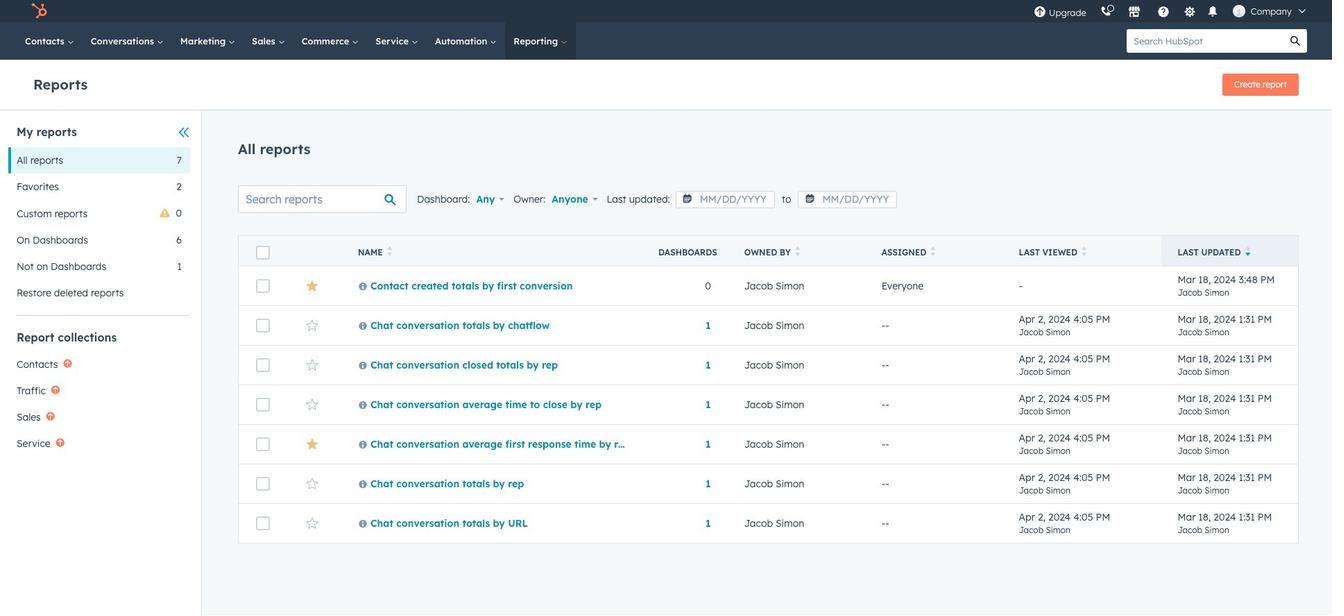 Task type: describe. For each thing, give the bounding box(es) containing it.
press to sort. image for 1st press to sort. element from the left
[[387, 246, 392, 256]]

jacob simon image
[[1233, 5, 1246, 17]]

Search HubSpot search field
[[1127, 29, 1284, 53]]

2 press to sort. element from the left
[[795, 246, 801, 258]]

press to sort. image for 2nd press to sort. element from the right
[[931, 246, 936, 256]]

report filters element
[[8, 124, 190, 306]]

MM/DD/YYYY text field
[[799, 191, 898, 208]]

Search reports search field
[[238, 185, 407, 213]]



Task type: vqa. For each thing, say whether or not it's contained in the screenshot.
the rightmost -
no



Task type: locate. For each thing, give the bounding box(es) containing it.
press to sort. image
[[387, 246, 392, 256], [795, 246, 801, 256]]

3 press to sort. element from the left
[[931, 246, 936, 258]]

2 press to sort. image from the left
[[1082, 246, 1088, 256]]

0 horizontal spatial press to sort. image
[[387, 246, 392, 256]]

marketplaces image
[[1129, 6, 1141, 19]]

2 press to sort. image from the left
[[795, 246, 801, 256]]

1 horizontal spatial press to sort. image
[[1082, 246, 1088, 256]]

press to sort. element
[[387, 246, 392, 258], [795, 246, 801, 258], [931, 246, 936, 258], [1082, 246, 1088, 258]]

0 horizontal spatial press to sort. image
[[931, 246, 936, 256]]

1 horizontal spatial press to sort. image
[[795, 246, 801, 256]]

menu
[[1027, 0, 1316, 22]]

1 press to sort. element from the left
[[387, 246, 392, 258]]

banner
[[33, 69, 1299, 96]]

1 press to sort. image from the left
[[387, 246, 392, 256]]

press to sort. image
[[931, 246, 936, 256], [1082, 246, 1088, 256]]

press to sort. image for 1st press to sort. element from right
[[1082, 246, 1088, 256]]

descending sort. press to sort ascending. element
[[1246, 246, 1251, 258]]

report collections element
[[8, 330, 190, 457]]

descending sort. press to sort ascending. image
[[1246, 246, 1251, 256]]

press to sort. image for second press to sort. element
[[795, 246, 801, 256]]

MM/DD/YYYY text field
[[676, 191, 775, 208]]

1 press to sort. image from the left
[[931, 246, 936, 256]]

4 press to sort. element from the left
[[1082, 246, 1088, 258]]



